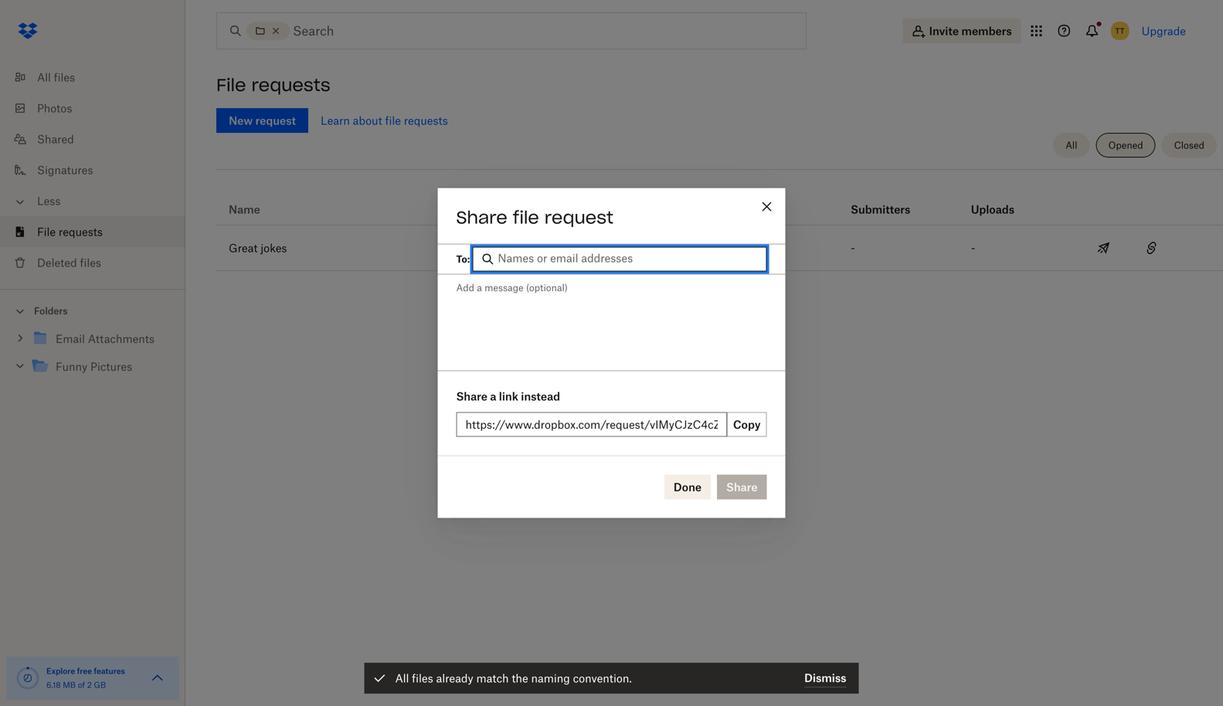 Task type: describe. For each thing, give the bounding box(es) containing it.
opened
[[1108, 139, 1143, 151]]

cell inside row
[[1175, 226, 1223, 270]]

share for share file request
[[456, 207, 507, 228]]

created
[[490, 203, 533, 216]]

photos
[[37, 102, 72, 115]]

match
[[476, 672, 509, 685]]

0 horizontal spatial file
[[385, 114, 401, 127]]

created button
[[490, 200, 533, 219]]

a
[[490, 390, 496, 403]]

file inside dialog
[[513, 207, 539, 228]]

the
[[512, 672, 528, 685]]

features
[[94, 666, 125, 676]]

files for all files
[[54, 71, 75, 84]]

done button
[[664, 475, 711, 500]]

Add a message (optional) text field
[[438, 275, 785, 368]]

upgrade link
[[1142, 24, 1186, 37]]

2
[[87, 680, 92, 690]]

row containing name
[[216, 175, 1223, 226]]

all button
[[1053, 133, 1090, 158]]

12/14/2023
[[490, 241, 551, 255]]

all files already match the naming convention.
[[395, 672, 632, 685]]

folders button
[[0, 299, 185, 322]]

Share a link instead text field
[[466, 416, 718, 433]]

less
[[37, 194, 61, 207]]

learn
[[321, 114, 350, 127]]

mb
[[63, 680, 76, 690]]

copy
[[733, 418, 761, 431]]

funny pictures group
[[0, 322, 185, 392]]

folders
[[34, 305, 68, 317]]

about
[[353, 114, 382, 127]]

deleted files link
[[12, 247, 185, 278]]

convention.
[[573, 672, 632, 685]]

share a link instead
[[456, 390, 560, 403]]

file requests list item
[[0, 216, 185, 247]]

pictures
[[90, 360, 132, 373]]

1 - from the left
[[671, 241, 675, 255]]

all for all
[[1066, 139, 1078, 151]]

instead
[[521, 390, 560, 403]]

naming
[[531, 672, 570, 685]]

copy button
[[727, 412, 767, 437]]

closed
[[1174, 139, 1205, 151]]

1 horizontal spatial requests
[[252, 74, 330, 96]]

to:
[[456, 253, 470, 265]]

shared link
[[12, 124, 185, 155]]

jokes
[[261, 241, 287, 255]]

dropbox image
[[12, 15, 43, 46]]

funny
[[56, 360, 87, 373]]



Task type: vqa. For each thing, say whether or not it's contained in the screenshot.
all for All files
yes



Task type: locate. For each thing, give the bounding box(es) containing it.
signatures link
[[12, 155, 185, 185]]

2 row from the top
[[216, 226, 1223, 271]]

requests up deleted files
[[59, 225, 103, 238]]

file requests link
[[12, 216, 185, 247]]

photos link
[[12, 93, 185, 124]]

0 horizontal spatial file
[[37, 225, 56, 238]]

-
[[671, 241, 675, 255], [851, 241, 855, 255], [971, 241, 975, 255]]

list
[[0, 53, 185, 289]]

send email image
[[1094, 239, 1113, 257]]

free
[[77, 666, 92, 676]]

request
[[545, 207, 614, 228]]

explore free features 6.18 mb of 2 gb
[[46, 666, 125, 690]]

0 horizontal spatial files
[[54, 71, 75, 84]]

requests inside file requests link
[[59, 225, 103, 238]]

file requests
[[216, 74, 330, 96], [37, 225, 103, 238]]

share
[[456, 207, 507, 228], [456, 390, 488, 403]]

requests
[[252, 74, 330, 96], [404, 114, 448, 127], [59, 225, 103, 238]]

upgrade
[[1142, 24, 1186, 37]]

cell
[[1175, 226, 1223, 270]]

learn about file requests
[[321, 114, 448, 127]]

name
[[229, 203, 260, 216]]

table
[[216, 175, 1223, 271]]

1 vertical spatial requests
[[404, 114, 448, 127]]

0 vertical spatial requests
[[252, 74, 330, 96]]

6.18
[[46, 680, 61, 690]]

files left the already
[[412, 672, 433, 685]]

1 vertical spatial all
[[1066, 139, 1078, 151]]

file right about
[[385, 114, 401, 127]]

0 horizontal spatial -
[[671, 241, 675, 255]]

share for share a link instead
[[456, 390, 488, 403]]

all inside 'link'
[[37, 71, 51, 84]]

all left 'opened'
[[1066, 139, 1078, 151]]

1 share from the top
[[456, 207, 507, 228]]

share file request dialog
[[438, 188, 785, 518]]

deleted files
[[37, 256, 101, 269]]

requests up learn in the top left of the page
[[252, 74, 330, 96]]

files inside 'link'
[[54, 71, 75, 84]]

all
[[37, 71, 51, 84], [1066, 139, 1078, 151], [395, 672, 409, 685]]

1 vertical spatial share
[[456, 390, 488, 403]]

of
[[78, 680, 85, 690]]

2 horizontal spatial all
[[1066, 139, 1078, 151]]

explore
[[46, 666, 75, 676]]

0 horizontal spatial all
[[37, 71, 51, 84]]

2 horizontal spatial column header
[[971, 182, 1033, 219]]

2 column header from the left
[[851, 182, 913, 219]]

2 horizontal spatial requests
[[404, 114, 448, 127]]

all files
[[37, 71, 75, 84]]

all up the photos
[[37, 71, 51, 84]]

column header
[[671, 182, 763, 219], [851, 182, 913, 219], [971, 182, 1033, 219]]

dismiss
[[805, 672, 847, 685]]

great jokes
[[229, 241, 287, 255]]

done
[[674, 481, 702, 494]]

opened button
[[1096, 133, 1156, 158]]

1 column header from the left
[[671, 182, 763, 219]]

1 horizontal spatial -
[[851, 241, 855, 255]]

1 row from the top
[[216, 175, 1223, 226]]

requests right about
[[404, 114, 448, 127]]

funny pictures
[[56, 360, 132, 373]]

0 horizontal spatial file requests
[[37, 225, 103, 238]]

3 column header from the left
[[971, 182, 1033, 219]]

2 vertical spatial all
[[395, 672, 409, 685]]

2 vertical spatial files
[[412, 672, 433, 685]]

0 horizontal spatial requests
[[59, 225, 103, 238]]

share up to:
[[456, 207, 507, 228]]

2 - from the left
[[851, 241, 855, 255]]

file
[[216, 74, 246, 96], [37, 225, 56, 238]]

files up the photos
[[54, 71, 75, 84]]

file
[[385, 114, 401, 127], [513, 207, 539, 228]]

all inside button
[[1066, 139, 1078, 151]]

row containing great jokes
[[216, 226, 1223, 271]]

closed button
[[1162, 133, 1217, 158]]

0 vertical spatial file
[[216, 74, 246, 96]]

1 horizontal spatial all
[[395, 672, 409, 685]]

shared
[[37, 133, 74, 146]]

deleted
[[37, 256, 77, 269]]

0 horizontal spatial column header
[[671, 182, 763, 219]]

great
[[229, 241, 258, 255]]

less image
[[12, 194, 28, 210]]

2 horizontal spatial -
[[971, 241, 975, 255]]

file requests inside "list item"
[[37, 225, 103, 238]]

file requests up deleted files
[[37, 225, 103, 238]]

alert containing dismiss
[[364, 663, 859, 694]]

1 vertical spatial files
[[80, 256, 101, 269]]

0 vertical spatial file requests
[[216, 74, 330, 96]]

all files link
[[12, 62, 185, 93]]

1 horizontal spatial files
[[80, 256, 101, 269]]

1 horizontal spatial file
[[216, 74, 246, 96]]

1 vertical spatial file
[[37, 225, 56, 238]]

quota usage element
[[15, 666, 40, 691]]

all for all files already match the naming convention.
[[395, 672, 409, 685]]

0 vertical spatial share
[[456, 207, 507, 228]]

files for all files already match the naming convention.
[[412, 672, 433, 685]]

signatures
[[37, 163, 93, 177]]

1 vertical spatial file
[[513, 207, 539, 228]]

gb
[[94, 680, 106, 690]]

2 share from the top
[[456, 390, 488, 403]]

link
[[499, 390, 518, 403]]

0 vertical spatial file
[[385, 114, 401, 127]]

1 horizontal spatial file
[[513, 207, 539, 228]]

file inside file requests link
[[37, 225, 56, 238]]

file up "12/14/2023"
[[513, 207, 539, 228]]

all for all files
[[37, 71, 51, 84]]

files down file requests "list item"
[[80, 256, 101, 269]]

dismiss button
[[805, 669, 847, 688]]

2 vertical spatial requests
[[59, 225, 103, 238]]

copy link image
[[1143, 239, 1161, 257]]

1 horizontal spatial file requests
[[216, 74, 330, 96]]

files
[[54, 71, 75, 84], [80, 256, 101, 269], [412, 672, 433, 685]]

share file request
[[456, 207, 614, 228]]

row
[[216, 175, 1223, 226], [216, 226, 1223, 271]]

already
[[436, 672, 473, 685]]

list containing all files
[[0, 53, 185, 289]]

2 horizontal spatial files
[[412, 672, 433, 685]]

learn about file requests link
[[321, 114, 448, 127]]

3 - from the left
[[971, 241, 975, 255]]

0 vertical spatial files
[[54, 71, 75, 84]]

table containing name
[[216, 175, 1223, 271]]

Contact input text field
[[498, 250, 759, 267]]

1 vertical spatial file requests
[[37, 225, 103, 238]]

alert
[[364, 663, 859, 694]]

1 horizontal spatial column header
[[851, 182, 913, 219]]

share left 'a'
[[456, 390, 488, 403]]

0 vertical spatial all
[[37, 71, 51, 84]]

file requests up learn in the top left of the page
[[216, 74, 330, 96]]

funny pictures link
[[31, 357, 173, 377]]

all left the already
[[395, 672, 409, 685]]

files for deleted files
[[80, 256, 101, 269]]



